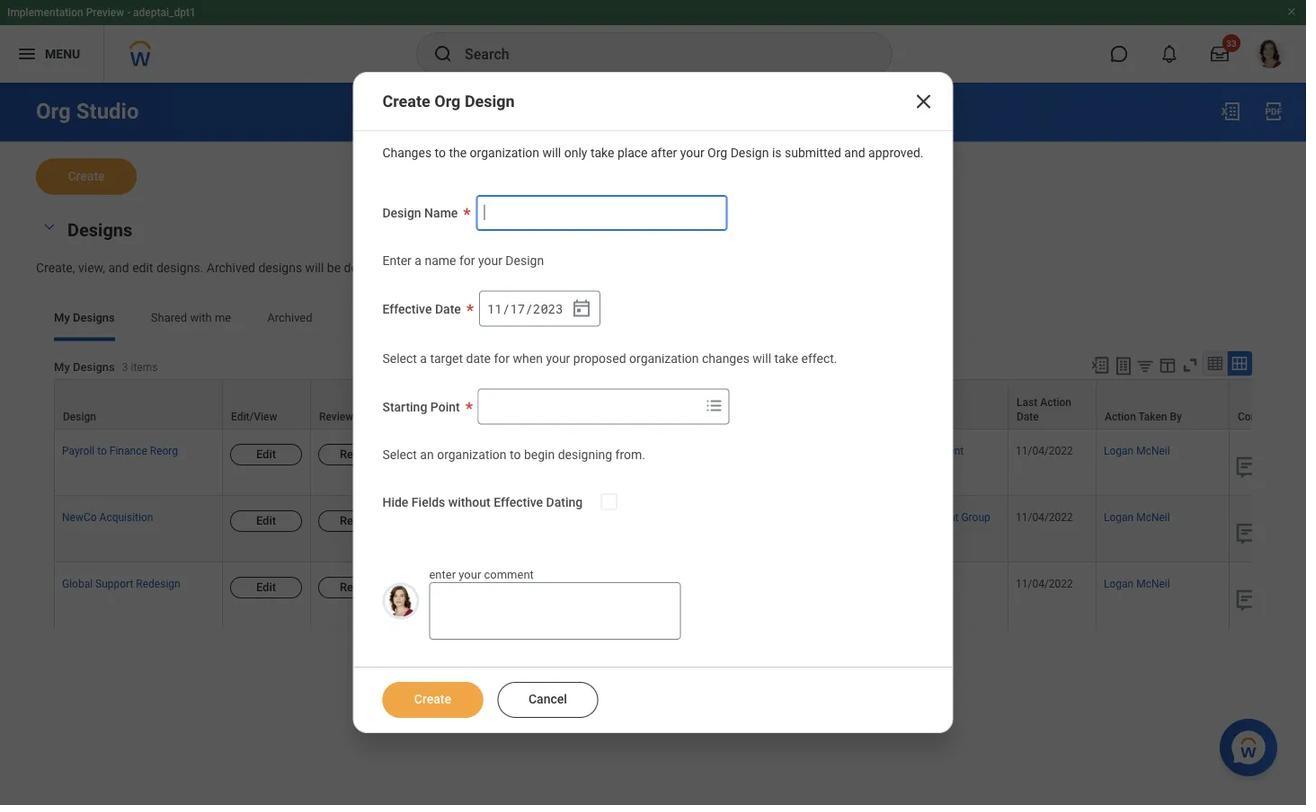 Task type: vqa. For each thing, say whether or not it's contained in the screenshot.
Garcia inside HOST: ALEX GARCIA HOST: LOGAN MCNEIL INTERESTED: 1 STAFFED: 0/8
no



Task type: describe. For each thing, give the bounding box(es) containing it.
changes
[[383, 145, 432, 160]]

create org design dialog
[[353, 72, 954, 734]]

copy button for hr services department
[[531, 444, 603, 465]]

global support center
[[847, 578, 953, 590]]

2 logan mcneil from the top
[[1104, 511, 1171, 524]]

enter
[[429, 568, 456, 581]]

when
[[513, 351, 543, 366]]

copy for hr services department
[[553, 447, 580, 461]]

2 horizontal spatial to
[[510, 447, 521, 462]]

settings inside popup button
[[416, 410, 456, 423]]

newco acquisition link
[[62, 508, 153, 524]]

redesign
[[136, 578, 180, 590]]

designing
[[558, 447, 613, 462]]

shared
[[151, 311, 187, 324]]

hide fields without effective dating
[[383, 496, 583, 510]]

profile logan mcneil element
[[1246, 34, 1296, 74]]

my for my designs 3 items
[[54, 360, 70, 374]]

column header inside the org studio main content
[[752, 379, 840, 429]]

begin
[[524, 447, 555, 462]]

support for center
[[881, 578, 919, 590]]

mcneil for hr services department
[[1137, 445, 1171, 457]]

0 vertical spatial create button
[[36, 159, 137, 195]]

2 vertical spatial will
[[753, 351, 772, 366]]

17
[[510, 301, 525, 317]]

only
[[565, 145, 588, 160]]

close environment banner image
[[1287, 6, 1298, 17]]

global support redesign link
[[62, 574, 180, 590]]

adeptai_dpt1
[[133, 6, 196, 19]]

department
[[908, 445, 964, 457]]

status
[[699, 410, 730, 423]]

global support redesign
[[62, 578, 180, 590]]

comments button
[[1230, 380, 1304, 428]]

90
[[418, 260, 432, 275]]

review button for global support redesign
[[318, 577, 399, 599]]

cancel button
[[498, 682, 598, 718]]

copy inside popup button
[[532, 410, 556, 423]]

my designs
[[54, 311, 115, 324]]

finance
[[110, 445, 147, 457]]

executive
[[847, 511, 893, 524]]

deleted
[[344, 260, 385, 275]]

2 logan mcneil link from the top
[[1104, 508, 1171, 524]]

enter
[[383, 253, 412, 268]]

org studio
[[36, 98, 139, 124]]

1 / from the left
[[503, 301, 510, 317]]

date inside last action date
[[1017, 410, 1039, 423]]

tab list inside the org studio main content
[[36, 298, 1271, 341]]

select for select a target date for when your proposed organization changes will take effect.
[[383, 351, 417, 366]]

your right enter
[[459, 568, 481, 581]]

org inside main content
[[36, 98, 71, 124]]

edit/view
[[231, 410, 277, 423]]

starting
[[383, 400, 428, 414]]

effect.
[[802, 351, 838, 366]]

by
[[1171, 410, 1183, 423]]

review button for payroll to finance reorg
[[318, 444, 399, 465]]

1 horizontal spatial take
[[775, 351, 799, 366]]

implementation
[[7, 6, 83, 19]]

days.
[[435, 260, 465, 275]]

changes
[[702, 351, 750, 366]]

select an organization to begin designing from.
[[383, 447, 646, 462]]

designs button
[[67, 220, 132, 241]]

0 vertical spatial take
[[591, 145, 615, 160]]

designs
[[258, 260, 302, 275]]

copy for global support center
[[553, 580, 580, 594]]

4 row from the top
[[54, 563, 1305, 629]]

logan mcneil link for hr services department
[[1104, 441, 1171, 457]]

a for enter
[[415, 253, 422, 268]]

cancel
[[529, 692, 567, 707]]

select to filter grid data image
[[1136, 356, 1156, 375]]

global support center link
[[847, 574, 953, 590]]

logan for global support center
[[1104, 578, 1134, 590]]

target
[[430, 351, 463, 366]]

create for the right create button
[[414, 692, 452, 707]]

create for top create button
[[68, 169, 105, 184]]

2 row from the top
[[54, 429, 1305, 496]]

enter a name for your design
[[383, 253, 544, 268]]

review for edit button associated with global support redesign
[[340, 580, 377, 594]]

toolbar inside the org studio main content
[[1083, 351, 1253, 379]]

hr services department link
[[847, 441, 964, 457]]

designs for my designs
[[73, 311, 115, 324]]

last action date
[[1017, 396, 1072, 423]]

executive management group
[[847, 511, 991, 524]]

Starting Point field
[[479, 391, 700, 423]]

creation date
[[611, 410, 676, 423]]

row containing last action date
[[54, 379, 1305, 429]]

point
[[431, 400, 460, 414]]

to for the
[[435, 145, 446, 160]]

edit
[[132, 260, 153, 275]]

effective date group
[[479, 291, 601, 327]]

effective date
[[383, 302, 461, 317]]

newco
[[62, 511, 97, 524]]

from.
[[616, 447, 646, 462]]

date for creation date
[[654, 410, 676, 423]]

11 / 17 / 2023
[[487, 301, 564, 317]]

2 edit button from the top
[[230, 510, 302, 532]]

settings button for global support redesign
[[416, 577, 502, 599]]

be
[[327, 260, 341, 275]]

preview
[[86, 6, 124, 19]]

mcneil for global support center
[[1137, 578, 1171, 590]]

will inside designs group
[[305, 260, 324, 275]]

action inside popup button
[[1105, 410, 1137, 423]]

table image
[[1207, 355, 1225, 373]]

acquisition
[[99, 511, 153, 524]]

an
[[420, 447, 434, 462]]

archived inside designs group
[[207, 260, 255, 275]]

without
[[449, 496, 491, 510]]

designs inside designs group
[[67, 220, 132, 241]]

your right "place"
[[681, 145, 705, 160]]

fields
[[412, 496, 446, 510]]

fullscreen image
[[1181, 355, 1201, 375]]

2 horizontal spatial org
[[708, 145, 728, 160]]

studio
[[76, 98, 139, 124]]

after inside designs group
[[389, 260, 415, 275]]

1 vertical spatial effective
[[494, 496, 543, 510]]

a for select
[[420, 351, 427, 366]]

shared with me
[[151, 311, 231, 324]]

design name
[[383, 206, 458, 221]]

2 edit from the top
[[256, 514, 276, 527]]

2 mcneil from the top
[[1137, 511, 1171, 524]]

comments
[[1238, 410, 1291, 423]]

designs group
[[36, 216, 1271, 276]]

approved.
[[869, 145, 924, 160]]

Design Name text field
[[476, 195, 728, 231]]

-
[[127, 6, 131, 19]]



Task type: locate. For each thing, give the bounding box(es) containing it.
2 vertical spatial copy
[[553, 580, 580, 594]]

to left the
[[435, 145, 446, 160]]

organization
[[470, 145, 540, 160], [630, 351, 699, 366], [437, 447, 507, 462]]

1 vertical spatial will
[[305, 260, 324, 275]]

1 logan from the top
[[1104, 445, 1134, 457]]

take
[[591, 145, 615, 160], [775, 351, 799, 366]]

action left taken
[[1105, 410, 1137, 423]]

copy button down dating
[[531, 577, 603, 599]]

copy button for global support center
[[531, 577, 603, 599]]

support
[[95, 578, 133, 590], [881, 578, 919, 590]]

creation date button
[[603, 380, 690, 428]]

last action date button
[[1009, 380, 1096, 428]]

/
[[503, 301, 510, 317], [525, 301, 533, 317]]

employee's photo (logan mcneil) image
[[383, 583, 420, 620]]

0 horizontal spatial date
[[435, 302, 461, 317]]

date down "last"
[[1017, 410, 1039, 423]]

view,
[[78, 260, 105, 275]]

and left approved.
[[845, 145, 866, 160]]

and inside designs group
[[108, 260, 129, 275]]

payroll
[[62, 445, 95, 457]]

0 vertical spatial a
[[415, 253, 422, 268]]

0 horizontal spatial export to excel image
[[1091, 355, 1111, 375]]

global down executive
[[847, 578, 878, 590]]

hide
[[383, 496, 409, 510]]

prompts image
[[704, 395, 726, 417]]

organization right "an"
[[437, 447, 507, 462]]

0 horizontal spatial /
[[503, 301, 510, 317]]

1 vertical spatial copy button
[[531, 577, 603, 599]]

global inside 'link'
[[847, 578, 878, 590]]

2 vertical spatial create
[[414, 692, 452, 707]]

name
[[425, 253, 456, 268]]

to for finance
[[97, 445, 107, 457]]

activity stream image for hr services department
[[1234, 454, 1261, 481]]

2 settings button from the top
[[416, 577, 502, 599]]

select for select an organization to begin designing from.
[[383, 447, 417, 462]]

row
[[54, 379, 1305, 429], [54, 429, 1305, 496], [54, 496, 1305, 563], [54, 563, 1305, 629]]

logan mcneil link for global support center
[[1104, 574, 1171, 590]]

1 vertical spatial after
[[389, 260, 415, 275]]

1 vertical spatial designs
[[73, 311, 115, 324]]

2 horizontal spatial date
[[1017, 410, 1039, 423]]

1 vertical spatial export to excel image
[[1091, 355, 1111, 375]]

date inside 'popup button'
[[654, 410, 676, 423]]

settings button down point
[[416, 444, 502, 465]]

action right "last"
[[1041, 396, 1072, 409]]

global
[[62, 578, 93, 590], [847, 578, 878, 590]]

click to view/edit grid preferences image
[[1158, 355, 1178, 375]]

0 vertical spatial export to excel image
[[1220, 101, 1242, 122]]

support for redesign
[[95, 578, 133, 590]]

1 vertical spatial review button
[[318, 510, 399, 532]]

designs up view,
[[67, 220, 132, 241]]

0 vertical spatial mcneil
[[1137, 445, 1171, 457]]

1 horizontal spatial effective
[[494, 496, 543, 510]]

1 horizontal spatial export to excel image
[[1220, 101, 1242, 122]]

1 vertical spatial my
[[54, 360, 70, 374]]

1 select from the top
[[383, 351, 417, 366]]

3
[[122, 361, 128, 374]]

to inside the org studio main content
[[97, 445, 107, 457]]

0 horizontal spatial effective
[[383, 302, 432, 317]]

export to excel image left export to worksheets image
[[1091, 355, 1111, 375]]

action inside last action date
[[1041, 396, 1072, 409]]

logan mcneil for hr services department
[[1104, 445, 1171, 457]]

items
[[131, 361, 158, 374]]

will left only
[[543, 145, 561, 160]]

0 horizontal spatial archived
[[207, 260, 255, 275]]

review
[[319, 410, 354, 423], [340, 447, 377, 461], [340, 514, 377, 527], [340, 580, 377, 594]]

effective left dating
[[494, 496, 543, 510]]

select a target date for when your proposed organization changes will take effect.
[[383, 351, 838, 366]]

select left target
[[383, 351, 417, 366]]

0 vertical spatial organization
[[470, 145, 540, 160]]

0 horizontal spatial create button
[[36, 159, 137, 195]]

my down my designs
[[54, 360, 70, 374]]

logan
[[1104, 445, 1134, 457], [1104, 511, 1134, 524], [1104, 578, 1134, 590]]

1 support from the left
[[95, 578, 133, 590]]

0 vertical spatial review button
[[318, 444, 399, 465]]

1 horizontal spatial date
[[654, 410, 676, 423]]

0 vertical spatial for
[[459, 253, 475, 268]]

review button
[[311, 380, 407, 428]]

support left the redesign
[[95, 578, 133, 590]]

to right payroll
[[97, 445, 107, 457]]

2 vertical spatial edit
[[256, 580, 276, 594]]

1 horizontal spatial global
[[847, 578, 878, 590]]

a right enter
[[415, 253, 422, 268]]

copy up dating
[[553, 447, 580, 461]]

2 vertical spatial mcneil
[[1137, 578, 1171, 590]]

3 edit from the top
[[256, 580, 276, 594]]

reorg
[[150, 445, 178, 457]]

tab list
[[36, 298, 1271, 341]]

edit button for global support redesign
[[230, 577, 302, 599]]

status button
[[691, 380, 751, 428]]

2 vertical spatial logan mcneil link
[[1104, 574, 1171, 590]]

starting point
[[383, 400, 460, 414]]

after left 90
[[389, 260, 415, 275]]

create,
[[36, 260, 75, 275]]

after right "place"
[[651, 145, 677, 160]]

3 review button from the top
[[318, 577, 399, 599]]

tab list containing my designs
[[36, 298, 1271, 341]]

create
[[383, 92, 431, 111], [68, 169, 105, 184], [414, 692, 452, 707]]

export to excel image
[[1220, 101, 1242, 122], [1091, 355, 1111, 375]]

archived down designs
[[267, 311, 313, 324]]

settings button for payroll to finance reorg
[[416, 444, 502, 465]]

1 settings button from the top
[[416, 444, 502, 465]]

settings right "an"
[[437, 447, 480, 461]]

1 vertical spatial logan
[[1104, 511, 1134, 524]]

0 vertical spatial after
[[651, 145, 677, 160]]

1 horizontal spatial create button
[[383, 682, 483, 718]]

your right when
[[546, 351, 571, 366]]

edit
[[256, 447, 276, 461], [256, 514, 276, 527], [256, 580, 276, 594]]

0 vertical spatial will
[[543, 145, 561, 160]]

design up the
[[465, 92, 515, 111]]

1 vertical spatial action
[[1105, 410, 1137, 423]]

edit for global support redesign
[[256, 580, 276, 594]]

org down search image
[[435, 92, 461, 111]]

0 vertical spatial create
[[383, 92, 431, 111]]

for right name
[[459, 253, 475, 268]]

date right creation
[[654, 410, 676, 423]]

payroll to finance reorg
[[62, 445, 178, 457]]

after
[[651, 145, 677, 160], [389, 260, 415, 275]]

copy up begin
[[532, 410, 556, 423]]

2023
[[533, 301, 564, 317]]

design button
[[55, 380, 222, 428]]

1 vertical spatial settings button
[[416, 577, 502, 599]]

take left effect.
[[775, 351, 799, 366]]

calendar image
[[571, 298, 593, 320]]

design inside popup button
[[63, 410, 96, 423]]

2 global from the left
[[847, 578, 878, 590]]

1 copy button from the top
[[531, 444, 603, 465]]

activity stream image down comments
[[1234, 454, 1261, 481]]

2 copy button from the top
[[531, 577, 603, 599]]

logan mcneil
[[1104, 445, 1171, 457], [1104, 511, 1171, 524], [1104, 578, 1171, 590]]

1 global from the left
[[62, 578, 93, 590]]

0 vertical spatial edit
[[256, 447, 276, 461]]

11
[[487, 301, 502, 317]]

1 vertical spatial activity stream image
[[1234, 587, 1261, 614]]

copy
[[532, 410, 556, 423], [553, 447, 580, 461], [553, 580, 580, 594]]

2 vertical spatial review button
[[318, 577, 399, 599]]

3 logan from the top
[[1104, 578, 1134, 590]]

a left target
[[420, 351, 427, 366]]

date
[[466, 351, 491, 366]]

edit/view button
[[223, 380, 310, 428]]

0 horizontal spatial global
[[62, 578, 93, 590]]

your right days.
[[478, 253, 503, 268]]

org left the is
[[708, 145, 728, 160]]

edit button
[[230, 444, 302, 465], [230, 510, 302, 532], [230, 577, 302, 599]]

2 horizontal spatial will
[[753, 351, 772, 366]]

settings for global support redesign
[[437, 580, 480, 594]]

0 vertical spatial logan mcneil
[[1104, 445, 1171, 457]]

1 horizontal spatial support
[[881, 578, 919, 590]]

management
[[896, 511, 959, 524]]

my for my designs
[[54, 311, 70, 324]]

2 vertical spatial logan mcneil
[[1104, 578, 1171, 590]]

for right date
[[494, 351, 510, 366]]

0 vertical spatial logan
[[1104, 445, 1134, 457]]

activity stream image for global support center
[[1234, 587, 1261, 614]]

copy right the comment
[[553, 580, 580, 594]]

2 support from the left
[[881, 578, 919, 590]]

my
[[54, 311, 70, 324], [54, 360, 70, 374]]

0 vertical spatial effective
[[383, 302, 432, 317]]

to
[[435, 145, 446, 160], [97, 445, 107, 457], [510, 447, 521, 462]]

activity stream image
[[1234, 520, 1261, 547]]

designs for my designs 3 items
[[73, 360, 115, 374]]

2 / from the left
[[525, 301, 533, 317]]

take right only
[[591, 145, 615, 160]]

1 vertical spatial create button
[[383, 682, 483, 718]]

executive management group link
[[847, 508, 991, 524]]

logan mcneil link
[[1104, 441, 1171, 457], [1104, 508, 1171, 524], [1104, 574, 1171, 590]]

mcneil
[[1137, 445, 1171, 457], [1137, 511, 1171, 524], [1137, 578, 1171, 590]]

1 logan mcneil from the top
[[1104, 445, 1171, 457]]

1 vertical spatial mcneil
[[1137, 511, 1171, 524]]

my down the create,
[[54, 311, 70, 324]]

0 vertical spatial settings
[[416, 410, 456, 423]]

select left "an"
[[383, 447, 417, 462]]

action taken by
[[1105, 410, 1183, 423]]

0 vertical spatial select
[[383, 351, 417, 366]]

search image
[[433, 43, 454, 65]]

submitted
[[785, 145, 842, 160]]

will right 'changes'
[[753, 351, 772, 366]]

copy button
[[523, 380, 602, 428]]

enter your comment text field
[[429, 583, 681, 640]]

0 vertical spatial my
[[54, 311, 70, 324]]

3 logan mcneil from the top
[[1104, 578, 1171, 590]]

2 logan from the top
[[1104, 511, 1134, 524]]

will left be
[[305, 260, 324, 275]]

0 horizontal spatial support
[[95, 578, 133, 590]]

review button left enter
[[318, 577, 399, 599]]

organization up creation date 'popup button'
[[630, 351, 699, 366]]

last
[[1017, 396, 1038, 409]]

proposed
[[574, 351, 627, 366]]

3 row from the top
[[54, 496, 1305, 563]]

designs.
[[156, 260, 204, 275]]

1 mcneil from the top
[[1137, 445, 1171, 457]]

1 vertical spatial copy
[[553, 447, 580, 461]]

create inside the org studio main content
[[68, 169, 105, 184]]

2 vertical spatial edit button
[[230, 577, 302, 599]]

column header
[[752, 379, 840, 429]]

2 select from the top
[[383, 447, 417, 462]]

review button left fields
[[318, 510, 399, 532]]

1 vertical spatial organization
[[630, 351, 699, 366]]

logan for hr services department
[[1104, 445, 1134, 457]]

activity stream image
[[1234, 454, 1261, 481], [1234, 587, 1261, 614]]

1 horizontal spatial org
[[435, 92, 461, 111]]

org left studio
[[36, 98, 71, 124]]

settings for payroll to finance reorg
[[437, 447, 480, 461]]

org studio main content
[[0, 83, 1307, 695]]

notifications large image
[[1161, 45, 1179, 63]]

comment
[[484, 568, 534, 581]]

org
[[435, 92, 461, 111], [36, 98, 71, 124], [708, 145, 728, 160]]

design left name
[[383, 206, 421, 221]]

2 vertical spatial organization
[[437, 447, 507, 462]]

1 vertical spatial take
[[775, 351, 799, 366]]

global for global support redesign
[[62, 578, 93, 590]]

settings up "an"
[[416, 410, 456, 423]]

1 logan mcneil link from the top
[[1104, 441, 1171, 457]]

view printable version (pdf) image
[[1264, 101, 1285, 122]]

activity stream image down activity stream icon
[[1234, 587, 1261, 614]]

3 logan mcneil link from the top
[[1104, 574, 1171, 590]]

implementation preview -   adeptai_dpt1 banner
[[0, 0, 1307, 83]]

review inside review popup button
[[319, 410, 354, 423]]

1 horizontal spatial and
[[845, 145, 866, 160]]

0 vertical spatial copy
[[532, 410, 556, 423]]

1 vertical spatial and
[[108, 260, 129, 275]]

11/04/2022
[[610, 445, 667, 457], [1016, 445, 1074, 457], [610, 511, 667, 524], [1016, 511, 1074, 524], [610, 578, 667, 590], [1016, 578, 1074, 590]]

/ right 17
[[525, 301, 533, 317]]

newco acquisition
[[62, 511, 153, 524]]

to left begin
[[510, 447, 521, 462]]

0 vertical spatial logan mcneil link
[[1104, 441, 1171, 457]]

archived left designs
[[207, 260, 255, 275]]

date down days.
[[435, 302, 461, 317]]

the
[[449, 145, 467, 160]]

1 vertical spatial select
[[383, 447, 417, 462]]

1 vertical spatial edit
[[256, 514, 276, 527]]

place
[[618, 145, 648, 160]]

settings button down without
[[416, 577, 502, 599]]

and inside create org design dialog
[[845, 145, 866, 160]]

services
[[864, 445, 905, 457]]

1 horizontal spatial action
[[1105, 410, 1137, 423]]

me
[[215, 311, 231, 324]]

2 vertical spatial logan
[[1104, 578, 1134, 590]]

0 vertical spatial action
[[1041, 396, 1072, 409]]

1 vertical spatial edit button
[[230, 510, 302, 532]]

implementation preview -   adeptai_dpt1
[[7, 6, 196, 19]]

1 row from the top
[[54, 379, 1305, 429]]

date inside create org design dialog
[[435, 302, 461, 317]]

2 vertical spatial settings
[[437, 580, 480, 594]]

0 vertical spatial edit button
[[230, 444, 302, 465]]

create button
[[36, 159, 137, 195], [383, 682, 483, 718]]

export to worksheets image
[[1113, 355, 1135, 377]]

support inside 'link'
[[881, 578, 919, 590]]

enter your comment
[[429, 568, 534, 581]]

taken
[[1139, 410, 1168, 423]]

settings left the comment
[[437, 580, 480, 594]]

3 mcneil from the top
[[1137, 578, 1171, 590]]

0 horizontal spatial after
[[389, 260, 415, 275]]

2 my from the top
[[54, 360, 70, 374]]

1 vertical spatial for
[[494, 351, 510, 366]]

designs left 3
[[73, 360, 115, 374]]

changes to the organization will only take place after your org design is submitted and approved.
[[383, 145, 924, 160]]

cell
[[691, 429, 752, 496], [752, 429, 840, 496], [408, 496, 523, 563], [691, 496, 752, 563], [752, 496, 840, 563], [691, 563, 752, 629], [752, 563, 840, 629]]

0 horizontal spatial take
[[591, 145, 615, 160]]

settings
[[416, 410, 456, 423], [437, 447, 480, 461], [437, 580, 480, 594]]

/ right the 11
[[503, 301, 510, 317]]

2 review button from the top
[[318, 510, 399, 532]]

0 vertical spatial archived
[[207, 260, 255, 275]]

hr
[[847, 445, 862, 457]]

is
[[772, 145, 782, 160]]

action taken by button
[[1097, 380, 1229, 428]]

group
[[962, 511, 991, 524]]

0 horizontal spatial for
[[459, 253, 475, 268]]

payroll to finance reorg link
[[62, 441, 178, 457]]

support left center
[[881, 578, 919, 590]]

0 horizontal spatial org
[[36, 98, 71, 124]]

0 horizontal spatial and
[[108, 260, 129, 275]]

1 horizontal spatial archived
[[267, 311, 313, 324]]

for
[[459, 253, 475, 268], [494, 351, 510, 366]]

logan mcneil for global support center
[[1104, 578, 1171, 590]]

0 horizontal spatial will
[[305, 260, 324, 275]]

1 edit from the top
[[256, 447, 276, 461]]

1 vertical spatial logan mcneil
[[1104, 511, 1171, 524]]

1 vertical spatial create
[[68, 169, 105, 184]]

3 edit button from the top
[[230, 577, 302, 599]]

1 horizontal spatial for
[[494, 351, 510, 366]]

1 vertical spatial settings
[[437, 447, 480, 461]]

2 activity stream image from the top
[[1234, 587, 1261, 614]]

1 horizontal spatial after
[[651, 145, 677, 160]]

0 vertical spatial and
[[845, 145, 866, 160]]

designs
[[67, 220, 132, 241], [73, 311, 115, 324], [73, 360, 115, 374]]

edit button for payroll to finance reorg
[[230, 444, 302, 465]]

design left the is
[[731, 145, 769, 160]]

expand table image
[[1231, 355, 1249, 373]]

1 vertical spatial a
[[420, 351, 427, 366]]

global down newco
[[62, 578, 93, 590]]

effective
[[383, 302, 432, 317], [494, 496, 543, 510]]

effective down 90
[[383, 302, 432, 317]]

0 vertical spatial activity stream image
[[1234, 454, 1261, 481]]

create org design
[[383, 92, 515, 111]]

name
[[425, 206, 458, 221]]

review for payroll to finance reorg's edit button
[[340, 447, 377, 461]]

1 review button from the top
[[318, 444, 399, 465]]

1 vertical spatial archived
[[267, 311, 313, 324]]

review button down review popup button
[[318, 444, 399, 465]]

toolbar
[[1083, 351, 1253, 379]]

create, view, and edit designs. archived designs will be deleted after 90 days.
[[36, 260, 465, 275]]

1 my from the top
[[54, 311, 70, 324]]

export to excel image for export to worksheets image
[[1091, 355, 1111, 375]]

review for edit/view popup button on the left
[[319, 410, 354, 423]]

1 edit button from the top
[[230, 444, 302, 465]]

hr services department
[[847, 445, 964, 457]]

my designs 3 items
[[54, 360, 158, 374]]

1 horizontal spatial will
[[543, 145, 561, 160]]

after inside create org design dialog
[[651, 145, 677, 160]]

and left the edit
[[108, 260, 129, 275]]

designs down view,
[[73, 311, 115, 324]]

export to excel image left view printable version (pdf) icon
[[1220, 101, 1242, 122]]

chevron down image
[[39, 221, 60, 233]]

0 vertical spatial copy button
[[531, 444, 603, 465]]

export to excel image for view printable version (pdf) icon
[[1220, 101, 1242, 122]]

1 activity stream image from the top
[[1234, 454, 1261, 481]]

creation
[[611, 410, 652, 423]]

0 vertical spatial designs
[[67, 220, 132, 241]]

date for effective date
[[435, 302, 461, 317]]

copy button up dating
[[531, 444, 603, 465]]

design
[[465, 92, 515, 111], [731, 145, 769, 160], [383, 206, 421, 221], [506, 253, 544, 268], [63, 410, 96, 423]]

edit for payroll to finance reorg
[[256, 447, 276, 461]]

design up 11 / 17 / 2023
[[506, 253, 544, 268]]

design up payroll
[[63, 410, 96, 423]]

inbox large image
[[1211, 45, 1229, 63]]

x image
[[913, 91, 935, 113]]

1 horizontal spatial to
[[435, 145, 446, 160]]

global for global support center
[[847, 578, 878, 590]]

0 horizontal spatial action
[[1041, 396, 1072, 409]]

organization right the
[[470, 145, 540, 160]]

0 vertical spatial settings button
[[416, 444, 502, 465]]

with
[[190, 311, 212, 324]]



